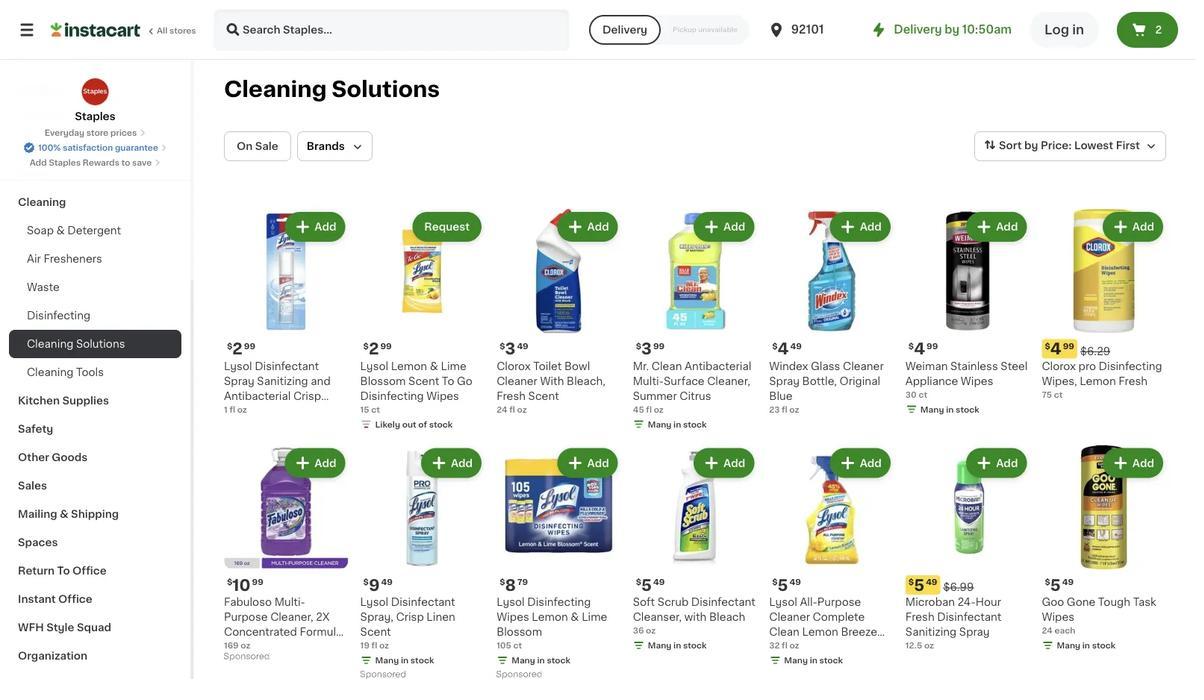Task type: locate. For each thing, give the bounding box(es) containing it.
office down spaces link
[[73, 566, 107, 577]]

sponsored badge image for 9
[[360, 671, 406, 680]]

0 vertical spatial to
[[442, 376, 454, 387]]

3 up clorox toilet bowl cleaner with bleach, fresh scent 24 fl oz
[[505, 341, 516, 357]]

$4.99 original price: $6.29 element
[[1042, 340, 1167, 359]]

0 vertical spatial purpose
[[818, 598, 862, 608]]

1 horizontal spatial 2
[[369, 341, 379, 357]]

$ 3 49
[[500, 341, 529, 357]]

many in stock
[[921, 406, 980, 414], [648, 421, 707, 429], [648, 642, 707, 650], [1057, 642, 1116, 650], [375, 657, 434, 665], [512, 657, 571, 665], [785, 657, 843, 665]]

cleaner, inside "mr. clean antibacterial multi-surface cleaner, summer citrus 45 fl oz"
[[708, 376, 751, 387]]

add staples rewards to save
[[30, 159, 152, 167]]

49 up the scrub
[[654, 579, 665, 587]]

in down goo gone tough task wipes 24 each
[[1083, 642, 1091, 650]]

windex
[[770, 361, 809, 372]]

1 vertical spatial cleaner
[[497, 376, 538, 387]]

99 right 10
[[252, 579, 264, 587]]

cleaning solutions
[[224, 79, 440, 100], [27, 339, 125, 350]]

99 inside $ 3 99
[[654, 342, 665, 350]]

air fresheners link
[[9, 245, 182, 273]]

purpose
[[818, 598, 862, 608], [224, 613, 268, 623]]

49
[[517, 342, 529, 350], [791, 342, 802, 350], [381, 579, 393, 587], [654, 579, 665, 587], [790, 579, 801, 587], [926, 579, 938, 587], [1063, 579, 1074, 587]]

fresh inside clorox pro  disinfecting wipes, lemon fresh 75 ct
[[1119, 376, 1148, 387]]

1 horizontal spatial 3
[[642, 341, 652, 357]]

0 vertical spatial antibacterial
[[685, 361, 752, 372]]

1 horizontal spatial 4
[[914, 341, 926, 357]]

clean
[[652, 361, 682, 372], [770, 628, 800, 638]]

add
[[30, 159, 47, 167], [315, 222, 337, 232], [587, 222, 609, 232], [724, 222, 746, 232], [860, 222, 882, 232], [997, 222, 1018, 232], [1133, 222, 1155, 232], [315, 458, 337, 469], [451, 458, 473, 469], [587, 458, 609, 469], [724, 458, 746, 469], [860, 458, 882, 469], [997, 458, 1018, 469], [1133, 458, 1155, 469]]

other goods
[[18, 453, 88, 463]]

antibacterial up "surface"
[[685, 361, 752, 372]]

delivery inside delivery 'button'
[[603, 25, 648, 35]]

5 up microban
[[914, 578, 925, 594]]

disinfectant up and
[[255, 361, 319, 372]]

49 right 9
[[381, 579, 393, 587]]

staples
[[75, 111, 116, 122], [49, 159, 81, 167]]

multi- up summer
[[633, 376, 664, 387]]

5 up soft
[[642, 578, 652, 594]]

all stores link
[[51, 9, 197, 51]]

0 horizontal spatial 3
[[505, 341, 516, 357]]

0 vertical spatial blossom
[[360, 376, 406, 387]]

0 horizontal spatial crisp
[[293, 391, 321, 402]]

store
[[86, 129, 108, 137]]

stock down citrus
[[683, 421, 707, 429]]

service type group
[[589, 15, 750, 45]]

product group
[[224, 209, 349, 416], [360, 209, 485, 434], [497, 209, 621, 416], [633, 209, 758, 434], [770, 209, 894, 416], [906, 209, 1030, 419], [1042, 209, 1167, 401], [224, 446, 349, 666], [360, 446, 485, 680], [497, 446, 621, 680], [633, 446, 758, 655], [770, 446, 894, 670], [906, 446, 1030, 652], [1042, 446, 1167, 655]]

disinfecting down 79
[[528, 598, 591, 608]]

by for sort
[[1025, 141, 1039, 151]]

$ up the 32
[[773, 579, 778, 587]]

1 horizontal spatial lime
[[582, 613, 608, 623]]

staples link
[[75, 78, 116, 124]]

4 up wipes,
[[1051, 341, 1062, 357]]

$ 10 99
[[227, 578, 264, 594]]

49 up windex at the right of page
[[791, 342, 802, 350]]

many in stock for 19
[[375, 657, 434, 665]]

solutions down disinfecting link
[[76, 339, 125, 350]]

5 for lysol all-purpose cleaner complete clean lemon breeze scent
[[778, 578, 788, 594]]

0 vertical spatial cleaner
[[843, 361, 884, 372]]

2 for lysol lemon & lime blossom scent to go disinfecting wipes
[[369, 341, 379, 357]]

stores
[[169, 27, 196, 35]]

oz
[[237, 406, 247, 414], [517, 406, 527, 414], [654, 406, 664, 414], [790, 406, 800, 414], [646, 627, 656, 635], [241, 642, 251, 650], [379, 642, 389, 650], [790, 642, 800, 650], [925, 642, 934, 650]]

1 vertical spatial solutions
[[76, 339, 125, 350]]

30
[[906, 391, 917, 399]]

1 $ 2 99 from the left
[[227, 341, 256, 357]]

many
[[921, 406, 945, 414], [648, 421, 672, 429], [648, 642, 672, 650], [1057, 642, 1081, 650], [375, 657, 399, 665], [512, 657, 535, 665], [785, 657, 808, 665]]

0 vertical spatial sanitizing
[[257, 376, 308, 387]]

1 vertical spatial linen
[[427, 613, 455, 623]]

$ 2 99 up lysol disinfectant spray sanitizing and antibacterial crisp linen
[[227, 341, 256, 357]]

by left 10:50am on the right of page
[[945, 24, 960, 35]]

0 vertical spatial shipping
[[18, 84, 66, 94]]

many in stock down "lysol disinfecting wipes lemon & lime blossom 105 ct"
[[512, 657, 571, 665]]

49 inside $ 3 49
[[517, 342, 529, 350]]

$ inside $ 3 99
[[636, 342, 642, 350]]

oz down $ 3 49
[[517, 406, 527, 414]]

ct inside "lysol disinfecting wipes lemon & lime blossom 105 ct"
[[514, 642, 522, 650]]

2 vertical spatial fresh
[[906, 613, 935, 623]]

organization link
[[9, 642, 182, 671]]

0 vertical spatial staples
[[75, 111, 116, 122]]

lysol down 8
[[497, 598, 525, 608]]

delivery for delivery
[[603, 25, 648, 35]]

1 vertical spatial cleaner,
[[270, 613, 314, 623]]

purpose inside fabuloso multi- purpose cleaner, 2x concentrated formula, lavender
[[224, 613, 268, 623]]

spray up "blue"
[[770, 376, 800, 387]]

purpose for 5
[[818, 598, 862, 608]]

2 $ 5 49 from the left
[[773, 578, 801, 594]]

$ inside "$ 8 79"
[[500, 579, 505, 587]]

sanitizing left and
[[257, 376, 308, 387]]

add button for weiman stainless steel appliance wipes
[[968, 214, 1026, 241]]

105
[[497, 642, 512, 650]]

2 $ 4 99 from the left
[[1045, 341, 1075, 357]]

disinfecting inside lysol lemon & lime blossom scent to go disinfecting wipes 15 ct
[[360, 391, 424, 402]]

fabuloso multi- purpose cleaner, 2x concentrated formula, lavender
[[224, 598, 345, 653]]

1 horizontal spatial sanitizing
[[906, 628, 957, 638]]

$ up microban
[[909, 579, 914, 587]]

blossom inside "lysol disinfecting wipes lemon & lime blossom 105 ct"
[[497, 628, 542, 638]]

lysol inside lysol lemon & lime blossom scent to go disinfecting wipes 15 ct
[[360, 361, 389, 372]]

lysol inside "lysol disinfecting wipes lemon & lime blossom 105 ct"
[[497, 598, 525, 608]]

1 horizontal spatial purpose
[[818, 598, 862, 608]]

cleaner down all- at right bottom
[[770, 613, 810, 623]]

add for clorox pro  disinfecting wipes, lemon fresh
[[1133, 222, 1155, 232]]

None search field
[[214, 9, 570, 51]]

lime inside "lysol disinfecting wipes lemon & lime blossom 105 ct"
[[582, 613, 608, 623]]

12.5
[[906, 642, 923, 650]]

many down lysol disinfectant spray, crisp linen scent 19 fl oz
[[375, 657, 399, 665]]

oz inside "soft scrub disinfectant cleanser, with bleach 36 oz"
[[646, 627, 656, 635]]

staples down drink
[[49, 159, 81, 167]]

24 inside goo gone tough task wipes 24 each
[[1042, 627, 1053, 635]]

fresh down $4.99 original price: $6.29 element
[[1119, 376, 1148, 387]]

lysol inside lysol disinfectant spray, crisp linen scent 19 fl oz
[[360, 598, 389, 608]]

many down cleanser,
[[648, 642, 672, 650]]

disinfectant down '$ 9 49'
[[391, 598, 455, 608]]

add for weiman stainless steel appliance wipes
[[997, 222, 1018, 232]]

spray up 1 fl oz
[[224, 376, 255, 387]]

fl inside lysol disinfectant spray, crisp linen scent 19 fl oz
[[372, 642, 377, 650]]

0 horizontal spatial sponsored badge image
[[224, 653, 269, 662]]

99 for fabuloso multi- purpose cleaner, 2x concentrated formula, lavender
[[252, 579, 264, 587]]

disinfecting inside clorox pro  disinfecting wipes, lemon fresh 75 ct
[[1099, 361, 1163, 372]]

0 horizontal spatial $ 4 99
[[909, 341, 938, 357]]

lysol inside lysol all-purpose cleaner complete clean lemon breeze scent
[[770, 598, 798, 608]]

stock down "lysol disinfecting wipes lemon & lime blossom 105 ct"
[[547, 657, 571, 665]]

stock down lysol all-purpose cleaner complete clean lemon breeze scent
[[820, 657, 843, 665]]

49 for lysol disinfectant spray, crisp linen scent
[[381, 579, 393, 587]]

lysol
[[224, 361, 252, 372], [360, 361, 389, 372], [360, 598, 389, 608], [497, 598, 525, 608], [770, 598, 798, 608]]

1 horizontal spatial spray
[[770, 376, 800, 387]]

blossom inside lysol lemon & lime blossom scent to go disinfecting wipes 15 ct
[[360, 376, 406, 387]]

add for mr. clean antibacterial multi-surface cleaner, summer citrus
[[724, 222, 746, 232]]

5 for goo gone tough task wipes
[[1051, 578, 1061, 594]]

$ inside '$ 4 49'
[[773, 342, 778, 350]]

0 vertical spatial clean
[[652, 361, 682, 372]]

clorox inside clorox pro  disinfecting wipes, lemon fresh 75 ct
[[1042, 361, 1076, 372]]

0 horizontal spatial sanitizing
[[257, 376, 308, 387]]

return to office
[[18, 566, 107, 577]]

cleaning solutions up cleaning tools
[[27, 339, 125, 350]]

antibacterial
[[685, 361, 752, 372], [224, 391, 291, 402]]

0 horizontal spatial to
[[57, 566, 70, 577]]

air
[[27, 254, 41, 264]]

cleaning solutions link
[[9, 330, 182, 359]]

save
[[132, 159, 152, 167]]

lemon inside lysol all-purpose cleaner complete clean lemon breeze scent
[[803, 628, 839, 638]]

all
[[157, 27, 168, 35]]

wipes inside goo gone tough task wipes 24 each
[[1042, 613, 1075, 623]]

1 horizontal spatial delivery
[[894, 24, 942, 35]]

100%
[[38, 144, 61, 152]]

$ 5 49 up microban
[[909, 578, 938, 594]]

cleaner down $ 3 49
[[497, 376, 538, 387]]

formula,
[[300, 628, 345, 638]]

1 vertical spatial sanitizing
[[906, 628, 957, 638]]

24
[[497, 406, 508, 414], [1042, 627, 1053, 635]]

add button
[[286, 214, 344, 241], [559, 214, 617, 241], [695, 214, 753, 241], [832, 214, 890, 241], [968, 214, 1026, 241], [1105, 214, 1162, 241], [286, 450, 344, 477], [423, 450, 480, 477], [559, 450, 617, 477], [695, 450, 753, 477], [832, 450, 890, 477], [968, 450, 1026, 477], [1105, 450, 1162, 477]]

2 inside 2 button
[[1156, 25, 1162, 35]]

many in stock down with
[[648, 642, 707, 650]]

$ 4 99 up wipes,
[[1045, 341, 1075, 357]]

$ for fabuloso multi- purpose cleaner, 2x concentrated formula, lavender
[[227, 579, 233, 587]]

0 horizontal spatial fresh
[[497, 391, 526, 402]]

49 inside $5.49 original price: $6.99 element
[[926, 579, 938, 587]]

in down lysol disinfectant spray, crisp linen scent 19 fl oz
[[401, 657, 409, 665]]

Search field
[[215, 10, 568, 49]]

0 vertical spatial 24
[[497, 406, 508, 414]]

0 vertical spatial multi-
[[633, 376, 664, 387]]

0 horizontal spatial 24
[[497, 406, 508, 414]]

fresh down $ 3 49
[[497, 391, 526, 402]]

clorox
[[497, 361, 531, 372], [1042, 361, 1076, 372]]

add button for lysol all-purpose cleaner complete clean lemon breeze scent
[[832, 450, 890, 477]]

4 for weiman stainless steel appliance wipes
[[914, 341, 926, 357]]

crisp inside lysol disinfectant spray sanitizing and antibacterial crisp linen
[[293, 391, 321, 402]]

wipes
[[961, 376, 994, 387], [427, 391, 459, 402], [497, 613, 529, 623], [1042, 613, 1075, 623]]

$ inside $ 10 99
[[227, 579, 233, 587]]

oz right 1
[[237, 406, 247, 414]]

disinfectant
[[255, 361, 319, 372], [391, 598, 455, 608], [692, 598, 756, 608], [938, 613, 1002, 623]]

safety
[[18, 424, 53, 435]]

all stores
[[157, 27, 196, 35]]

scent inside lysol lemon & lime blossom scent to go disinfecting wipes 15 ct
[[409, 376, 439, 387]]

disinfectant up bleach
[[692, 598, 756, 608]]

solutions
[[332, 79, 440, 100], [76, 339, 125, 350]]

$ for lysol lemon & lime blossom scent to go disinfecting wipes
[[363, 342, 369, 350]]

antibacterial up 1 fl oz
[[224, 391, 291, 402]]

1 vertical spatial shipping
[[71, 509, 119, 520]]

49 inside '$ 4 49'
[[791, 342, 802, 350]]

0 horizontal spatial cleaner
[[497, 376, 538, 387]]

clorox for clorox toilet bowl cleaner with bleach, fresh scent
[[497, 361, 531, 372]]

crisp right 'spray,'
[[396, 613, 424, 623]]

2 horizontal spatial cleaner
[[843, 361, 884, 372]]

0 horizontal spatial clorox
[[497, 361, 531, 372]]

stock for scrub
[[683, 642, 707, 650]]

$6.29
[[1081, 346, 1111, 357]]

$ up clorox toilet bowl cleaner with bleach, fresh scent 24 fl oz
[[500, 342, 505, 350]]

1 4 from the left
[[778, 341, 789, 357]]

4 up weiman
[[914, 341, 926, 357]]

2 horizontal spatial fresh
[[1119, 376, 1148, 387]]

disinfectant inside lysol disinfectant spray sanitizing and antibacterial crisp linen
[[255, 361, 319, 372]]

$ 2 99 for lysol lemon & lime blossom scent to go disinfecting wipes
[[363, 341, 392, 357]]

1 5 from the left
[[642, 578, 652, 594]]

1 horizontal spatial crisp
[[396, 613, 424, 623]]

49 up microban
[[926, 579, 938, 587]]

0 horizontal spatial purpose
[[224, 613, 268, 623]]

1 vertical spatial multi-
[[275, 598, 305, 608]]

lysol inside lysol disinfectant spray sanitizing and antibacterial crisp linen
[[224, 361, 252, 372]]

2 5 from the left
[[778, 578, 788, 594]]

2 horizontal spatial spray
[[960, 628, 990, 638]]

1 vertical spatial 24
[[1042, 627, 1053, 635]]

in for lysol all-purpose cleaner complete clean lemon breeze scent
[[810, 657, 818, 665]]

cleaner
[[843, 361, 884, 372], [497, 376, 538, 387], [770, 613, 810, 623]]

1 vertical spatial antibacterial
[[224, 391, 291, 402]]

$ for lysol disinfectant spray sanitizing and antibacterial crisp linen
[[227, 342, 233, 350]]

0 horizontal spatial blossom
[[360, 376, 406, 387]]

0 vertical spatial cleaner,
[[708, 376, 751, 387]]

4
[[778, 341, 789, 357], [914, 341, 926, 357], [1051, 341, 1062, 357]]

$ for weiman stainless steel appliance wipes
[[909, 342, 914, 350]]

$5.49 original price: $6.99 element
[[906, 576, 1030, 595]]

many in stock for ct
[[921, 406, 980, 414]]

by inside field
[[1025, 141, 1039, 151]]

$ for clorox toilet bowl cleaner with bleach, fresh scent
[[500, 342, 505, 350]]

ct right 105
[[514, 642, 522, 650]]

in right log
[[1073, 24, 1085, 36]]

wipes down stainless
[[961, 376, 994, 387]]

$ 8 79
[[500, 578, 528, 594]]

add for microban 24-hour fresh disinfectant sanitizing spray
[[997, 458, 1018, 469]]

oz inside "windex glass cleaner spray bottle, original blue 23 fl oz"
[[790, 406, 800, 414]]

fl
[[230, 406, 235, 414], [510, 406, 515, 414], [646, 406, 652, 414], [782, 406, 788, 414], [372, 642, 377, 650], [782, 642, 788, 650]]

0 horizontal spatial 2
[[233, 341, 243, 357]]

0 horizontal spatial delivery
[[603, 25, 648, 35]]

49 up clorox toilet bowl cleaner with bleach, fresh scent 24 fl oz
[[517, 342, 529, 350]]

2
[[1156, 25, 1162, 35], [233, 341, 243, 357], [369, 341, 379, 357]]

mailing & shipping link
[[9, 500, 182, 529]]

99 up weiman
[[927, 342, 938, 350]]

0 vertical spatial by
[[945, 24, 960, 35]]

stock for disinfectant
[[411, 657, 434, 665]]

$ for mr. clean antibacterial multi-surface cleaner, summer citrus
[[636, 342, 642, 350]]

in down citrus
[[674, 421, 681, 429]]

& inside "lysol disinfecting wipes lemon & lime blossom 105 ct"
[[571, 613, 579, 623]]

oz down summer
[[654, 406, 664, 414]]

oz inside microban 24-hour fresh disinfectant sanitizing spray 12.5 oz
[[925, 642, 934, 650]]

cleaner, left 2x
[[270, 613, 314, 623]]

sale
[[255, 141, 278, 152]]

lysol up 1 fl oz
[[224, 361, 252, 372]]

9
[[369, 578, 380, 594]]

$ inside '$ 9 49'
[[363, 579, 369, 587]]

1 vertical spatial cleaning solutions
[[27, 339, 125, 350]]

2 clorox from the left
[[1042, 361, 1076, 372]]

1 horizontal spatial blossom
[[497, 628, 542, 638]]

sponsored badge image
[[224, 653, 269, 662], [360, 671, 406, 680], [497, 671, 542, 680]]

fl right 19
[[372, 642, 377, 650]]

1 vertical spatial to
[[57, 566, 70, 577]]

2 4 from the left
[[914, 341, 926, 357]]

0 horizontal spatial 4
[[778, 341, 789, 357]]

1 horizontal spatial antibacterial
[[685, 361, 752, 372]]

multi- up concentrated
[[275, 598, 305, 608]]

1 $ 5 49 from the left
[[636, 578, 665, 594]]

1 horizontal spatial 24
[[1042, 627, 1053, 635]]

sponsored badge image down lavender
[[224, 653, 269, 662]]

by right sort
[[1025, 141, 1039, 151]]

cleaner inside clorox toilet bowl cleaner with bleach, fresh scent 24 fl oz
[[497, 376, 538, 387]]

delivery inside delivery by 10:50am link
[[894, 24, 942, 35]]

0 horizontal spatial cleaner,
[[270, 613, 314, 623]]

wipes inside weiman stainless steel appliance wipes 30 ct
[[961, 376, 994, 387]]

$ 5 49 up soft
[[636, 578, 665, 594]]

cleaning up sale on the top
[[224, 79, 327, 100]]

cleaner inside lysol all-purpose cleaner complete clean lemon breeze scent
[[770, 613, 810, 623]]

many in stock for summer
[[648, 421, 707, 429]]

1 horizontal spatial by
[[1025, 141, 1039, 151]]

scent inside lysol disinfectant spray, crisp linen scent 19 fl oz
[[360, 628, 391, 638]]

clean up "surface"
[[652, 361, 682, 372]]

1 vertical spatial crisp
[[396, 613, 424, 623]]

sponsored badge image for 10
[[224, 653, 269, 662]]

99 up "surface"
[[654, 342, 665, 350]]

linen inside lysol disinfectant spray, crisp linen scent 19 fl oz
[[427, 613, 455, 623]]

tools
[[76, 368, 104, 378]]

cleaning up cleaning tools
[[27, 339, 73, 350]]

add button for mr. clean antibacterial multi-surface cleaner, summer citrus
[[695, 214, 753, 241]]

1 horizontal spatial multi-
[[633, 376, 664, 387]]

0 vertical spatial fresh
[[1119, 376, 1148, 387]]

in for lysol disinfectant spray, crisp linen scent
[[401, 657, 409, 665]]

99 for mr. clean antibacterial multi-surface cleaner, summer citrus
[[654, 342, 665, 350]]

1 horizontal spatial cleaning solutions
[[224, 79, 440, 100]]

fl inside "windex glass cleaner spray bottle, original blue 23 fl oz"
[[782, 406, 788, 414]]

fresheners
[[44, 254, 102, 264]]

1 horizontal spatial solutions
[[332, 79, 440, 100]]

$ up soft
[[636, 579, 642, 587]]

satisfaction
[[63, 144, 113, 152]]

kitchen supplies link
[[9, 387, 182, 415]]

1 horizontal spatial to
[[442, 376, 454, 387]]

& for drink
[[48, 140, 57, 151]]

0 vertical spatial linen
[[224, 406, 253, 416]]

clorox toilet bowl cleaner with bleach, fresh scent 24 fl oz
[[497, 361, 606, 414]]

3
[[505, 341, 516, 357], [642, 341, 652, 357]]

ct inside lysol lemon & lime blossom scent to go disinfecting wipes 15 ct
[[371, 406, 380, 414]]

scent
[[409, 376, 439, 387], [529, 391, 559, 402], [360, 628, 391, 638], [770, 642, 800, 653]]

1 horizontal spatial $ 4 99
[[1045, 341, 1075, 357]]

ct right 30
[[919, 391, 928, 399]]

to left go
[[442, 376, 454, 387]]

crisp down and
[[293, 391, 321, 402]]

purpose for 10
[[224, 613, 268, 623]]

49 for lysol all-purpose cleaner complete clean lemon breeze scent
[[790, 579, 801, 587]]

1 horizontal spatial $ 2 99
[[363, 341, 392, 357]]

0 vertical spatial lime
[[441, 361, 467, 372]]

sponsored badge image for 8
[[497, 671, 542, 680]]

with
[[685, 613, 707, 623]]

99 inside $ 10 99
[[252, 579, 264, 587]]

0 horizontal spatial multi-
[[275, 598, 305, 608]]

wipes up 105
[[497, 613, 529, 623]]

fabuloso
[[224, 598, 272, 608]]

$ up "15"
[[363, 342, 369, 350]]

$ left 79
[[500, 579, 505, 587]]

$ 5 49 up "goo"
[[1045, 578, 1074, 594]]

2 horizontal spatial 4
[[1051, 341, 1062, 357]]

36
[[633, 627, 644, 635]]

oz inside clorox toilet bowl cleaner with bleach, fresh scent 24 fl oz
[[517, 406, 527, 414]]

log
[[1045, 24, 1070, 36]]

office up wfh style squad
[[58, 595, 92, 605]]

1 horizontal spatial shipping
[[71, 509, 119, 520]]

in for soft scrub disinfectant cleanser, with bleach
[[674, 642, 681, 650]]

2 horizontal spatial sponsored badge image
[[497, 671, 542, 680]]

0 horizontal spatial antibacterial
[[224, 391, 291, 402]]

2 $ 2 99 from the left
[[363, 341, 392, 357]]

49 inside '$ 9 49'
[[381, 579, 393, 587]]

2 3 from the left
[[642, 341, 652, 357]]

1 3 from the left
[[505, 341, 516, 357]]

to inside lysol lemon & lime blossom scent to go disinfecting wipes 15 ct
[[442, 376, 454, 387]]

log in button
[[1030, 12, 1100, 48]]

1 horizontal spatial cleaner,
[[708, 376, 751, 387]]

0 vertical spatial crisp
[[293, 391, 321, 402]]

clorox down $ 3 49
[[497, 361, 531, 372]]

purpose inside lysol all-purpose cleaner complete clean lemon breeze scent
[[818, 598, 862, 608]]

ct right 75
[[1054, 391, 1063, 399]]

49 for goo gone tough task wipes
[[1063, 579, 1074, 587]]

& inside mailing & shipping link
[[60, 509, 69, 520]]

oz inside lysol disinfectant spray, crisp linen scent 19 fl oz
[[379, 642, 389, 650]]

oz right '12.5'
[[925, 642, 934, 650]]

1 vertical spatial blossom
[[497, 628, 542, 638]]

to
[[442, 376, 454, 387], [57, 566, 70, 577]]

& inside soap & detergent 'link'
[[56, 226, 65, 236]]

0 horizontal spatial by
[[945, 24, 960, 35]]

many for ct
[[921, 406, 945, 414]]

$ inside $ 3 49
[[500, 342, 505, 350]]

shipping up furniture
[[18, 84, 66, 94]]

soap & detergent link
[[9, 217, 182, 245]]

4 5 from the left
[[1051, 578, 1061, 594]]

fl down $ 3 49
[[510, 406, 515, 414]]

many in stock down each
[[1057, 642, 1116, 650]]

4 up windex at the right of page
[[778, 341, 789, 357]]

crisp inside lysol disinfectant spray, crisp linen scent 19 fl oz
[[396, 613, 424, 623]]

1 horizontal spatial fresh
[[906, 613, 935, 623]]

$ for lysol all-purpose cleaner complete clean lemon breeze scent
[[773, 579, 778, 587]]

cleaning tools
[[27, 368, 104, 378]]

clorox inside clorox toilet bowl cleaner with bleach, fresh scent 24 fl oz
[[497, 361, 531, 372]]

stock down weiman stainless steel appliance wipes 30 ct
[[956, 406, 980, 414]]

1
[[224, 406, 228, 414]]

$ 5 49 up all- at right bottom
[[773, 578, 801, 594]]

3 for mr. clean antibacterial multi-surface cleaner, summer citrus
[[642, 341, 652, 357]]

ct inside weiman stainless steel appliance wipes 30 ct
[[919, 391, 928, 399]]

$ up weiman
[[909, 342, 914, 350]]

sales link
[[9, 472, 182, 500]]

0 horizontal spatial spray
[[224, 376, 255, 387]]

$ up 1
[[227, 342, 233, 350]]

0 horizontal spatial clean
[[652, 361, 682, 372]]

1 horizontal spatial clorox
[[1042, 361, 1076, 372]]

oz down "blue"
[[790, 406, 800, 414]]

169 oz
[[224, 642, 251, 650]]

1 horizontal spatial sponsored badge image
[[360, 671, 406, 680]]

1 vertical spatial fresh
[[497, 391, 526, 402]]

sponsored badge image down 105
[[497, 671, 542, 680]]

1 vertical spatial purpose
[[224, 613, 268, 623]]

product group containing 8
[[497, 446, 621, 680]]

1 clorox from the left
[[497, 361, 531, 372]]

ct inside clorox pro  disinfecting wipes, lemon fresh 75 ct
[[1054, 391, 1063, 399]]

0 horizontal spatial linen
[[224, 406, 253, 416]]

$ up windex at the right of page
[[773, 342, 778, 350]]

furniture link
[[9, 103, 182, 131]]

99 for weiman stainless steel appliance wipes
[[927, 342, 938, 350]]

99 for lysol lemon & lime blossom scent to go disinfecting wipes
[[381, 342, 392, 350]]

1 vertical spatial staples
[[49, 159, 81, 167]]

$ 3 99
[[636, 341, 665, 357]]

many in stock for each
[[1057, 642, 1116, 650]]

lime up go
[[441, 361, 467, 372]]

in for mr. clean antibacterial multi-surface cleaner, summer citrus
[[674, 421, 681, 429]]

scent inside lysol all-purpose cleaner complete clean lemon breeze scent
[[770, 642, 800, 653]]

microban 24-hour fresh disinfectant sanitizing spray 12.5 oz
[[906, 598, 1002, 650]]

1 vertical spatial by
[[1025, 141, 1039, 151]]

1 horizontal spatial cleaner
[[770, 613, 810, 623]]

fresh inside microban 24-hour fresh disinfectant sanitizing spray 12.5 oz
[[906, 613, 935, 623]]

$ up 'spray,'
[[363, 579, 369, 587]]

$ 2 99 up lysol lemon & lime blossom scent to go disinfecting wipes 15 ct
[[363, 341, 392, 357]]

1 horizontal spatial clean
[[770, 628, 800, 638]]

sanitizing inside microban 24-hour fresh disinfectant sanitizing spray 12.5 oz
[[906, 628, 957, 638]]

sanitizing up '12.5'
[[906, 628, 957, 638]]

purpose down fabuloso
[[224, 613, 268, 623]]

2 vertical spatial cleaner
[[770, 613, 810, 623]]

49 up 'gone'
[[1063, 579, 1074, 587]]

lemon inside lysol lemon & lime blossom scent to go disinfecting wipes 15 ct
[[391, 361, 427, 372]]

shipping
[[18, 84, 66, 94], [71, 509, 119, 520]]

many for 19
[[375, 657, 399, 665]]

in down "lysol disinfecting wipes lemon & lime blossom 105 ct"
[[537, 657, 545, 665]]

3 $ 5 49 from the left
[[909, 578, 938, 594]]

spray inside microban 24-hour fresh disinfectant sanitizing spray 12.5 oz
[[960, 628, 990, 638]]

clorox up wipes,
[[1042, 361, 1076, 372]]

3 4 from the left
[[1051, 341, 1062, 357]]

many for each
[[1057, 642, 1081, 650]]

spray inside lysol disinfectant spray sanitizing and antibacterial crisp linen
[[224, 376, 255, 387]]

4 $ 5 49 from the left
[[1045, 578, 1074, 594]]

instant office
[[18, 595, 92, 605]]

scent down with
[[529, 391, 559, 402]]

disinfecting inside "lysol disinfecting wipes lemon & lime blossom 105 ct"
[[528, 598, 591, 608]]

citrus
[[680, 391, 712, 402]]

2 horizontal spatial 2
[[1156, 25, 1162, 35]]

& inside food & drink link
[[48, 140, 57, 151]]

lysol for 8
[[497, 598, 525, 608]]

1 vertical spatial clean
[[770, 628, 800, 638]]

stock for disinfecting
[[547, 657, 571, 665]]

add button for lysol disinfectant spray sanitizing and antibacterial crisp linen
[[286, 214, 344, 241]]

1 horizontal spatial linen
[[427, 613, 455, 623]]

0 horizontal spatial lime
[[441, 361, 467, 372]]

2x
[[316, 613, 330, 623]]

0 vertical spatial office
[[73, 566, 107, 577]]

request button
[[414, 214, 480, 241]]

spray,
[[360, 613, 394, 623]]



Task type: describe. For each thing, give the bounding box(es) containing it.
brands
[[307, 141, 345, 152]]

sanitizing inside lysol disinfectant spray sanitizing and antibacterial crisp linen
[[257, 376, 308, 387]]

all-
[[800, 598, 818, 608]]

32
[[770, 642, 780, 650]]

product group containing 9
[[360, 446, 485, 680]]

oz inside "mr. clean antibacterial multi-surface cleaner, summer citrus 45 fl oz"
[[654, 406, 664, 414]]

0 vertical spatial cleaning solutions
[[224, 79, 440, 100]]

lysol all-purpose cleaner complete clean lemon breeze scent
[[770, 598, 878, 653]]

everyday store prices link
[[45, 127, 146, 139]]

in for lysol disinfecting wipes lemon & lime blossom
[[537, 657, 545, 665]]

add button for clorox pro  disinfecting wipes, lemon fresh
[[1105, 214, 1162, 241]]

cleaning up kitchen
[[27, 368, 73, 378]]

many for 36
[[648, 642, 672, 650]]

waste link
[[9, 273, 182, 302]]

request
[[425, 222, 470, 232]]

mr. clean antibacterial multi-surface cleaner, summer citrus 45 fl oz
[[633, 361, 752, 414]]

goo
[[1042, 598, 1065, 608]]

goo gone tough task wipes 24 each
[[1042, 598, 1157, 635]]

add for windex glass cleaner spray bottle, original blue
[[860, 222, 882, 232]]

with
[[540, 376, 564, 387]]

sort
[[999, 141, 1022, 151]]

antibacterial inside lysol disinfectant spray sanitizing and antibacterial crisp linen
[[224, 391, 291, 402]]

10:50am
[[963, 24, 1012, 35]]

by for delivery
[[945, 24, 960, 35]]

many in stock for blossom
[[512, 657, 571, 665]]

lysol for 9
[[360, 598, 389, 608]]

waste
[[27, 282, 60, 293]]

4 for windex glass cleaner spray bottle, original blue
[[778, 341, 789, 357]]

tough
[[1099, 598, 1131, 608]]

on sale
[[237, 141, 278, 152]]

staples logo image
[[81, 78, 109, 106]]

original
[[840, 376, 881, 387]]

lime inside lysol lemon & lime blossom scent to go disinfecting wipes 15 ct
[[441, 361, 467, 372]]

$ for lysol disinfectant spray, crisp linen scent
[[363, 579, 369, 587]]

instacart logo image
[[51, 21, 140, 39]]

15
[[360, 406, 369, 414]]

$ for lysol disinfecting wipes lemon & lime blossom
[[500, 579, 505, 587]]

wfh style squad link
[[9, 614, 182, 642]]

lysol for 2
[[360, 361, 389, 372]]

add button for clorox toilet bowl cleaner with bleach, fresh scent
[[559, 214, 617, 241]]

cleaner for lysol all-purpose cleaner complete clean lemon breeze scent
[[770, 613, 810, 623]]

many down 32 fl oz
[[785, 657, 808, 665]]

appliance
[[906, 376, 959, 387]]

shipping link
[[9, 75, 182, 103]]

& inside lysol lemon & lime blossom scent to go disinfecting wipes 15 ct
[[430, 361, 438, 372]]

wipes inside "lysol disinfecting wipes lemon & lime blossom 105 ct"
[[497, 613, 529, 623]]

2 for lysol disinfectant spray sanitizing and antibacterial crisp linen
[[233, 341, 243, 357]]

$ 4 99 inside $4.99 original price: $6.29 element
[[1045, 341, 1075, 357]]

hour
[[976, 598, 1002, 608]]

pro
[[1079, 361, 1097, 372]]

food
[[18, 140, 45, 151]]

disinfecting down waste
[[27, 311, 90, 321]]

air fresheners
[[27, 254, 102, 264]]

kitchen supplies
[[18, 396, 109, 406]]

clorox for clorox pro  disinfecting wipes, lemon fresh
[[1042, 361, 1076, 372]]

100% satisfaction guarantee
[[38, 144, 158, 152]]

complete
[[813, 613, 865, 623]]

lysol disinfecting wipes lemon & lime blossom 105 ct
[[497, 598, 608, 650]]

add for clorox toilet bowl cleaner with bleach, fresh scent
[[587, 222, 609, 232]]

add for lysol all-purpose cleaner complete clean lemon breeze scent
[[860, 458, 882, 469]]

disinfectant inside "soft scrub disinfectant cleanser, with bleach 36 oz"
[[692, 598, 756, 608]]

stock for clean
[[683, 421, 707, 429]]

instant office link
[[9, 586, 182, 614]]

0 horizontal spatial solutions
[[76, 339, 125, 350]]

many for summer
[[648, 421, 672, 429]]

add for goo gone tough task wipes
[[1133, 458, 1155, 469]]

mr.
[[633, 361, 649, 372]]

fl right 1
[[230, 406, 235, 414]]

in inside button
[[1073, 24, 1085, 36]]

oz right the 32
[[790, 642, 800, 650]]

squad
[[77, 623, 111, 633]]

brands button
[[297, 131, 373, 161]]

169
[[224, 642, 239, 650]]

add button for windex glass cleaner spray bottle, original blue
[[832, 214, 890, 241]]

in for goo gone tough task wipes
[[1083, 642, 1091, 650]]

add for soft scrub disinfectant cleanser, with bleach
[[724, 458, 746, 469]]

safety link
[[9, 415, 182, 444]]

spray inside "windex glass cleaner spray bottle, original blue 23 fl oz"
[[770, 376, 800, 387]]

everyday store prices
[[45, 129, 137, 137]]

fl inside clorox toilet bowl cleaner with bleach, fresh scent 24 fl oz
[[510, 406, 515, 414]]

bleach
[[710, 613, 746, 623]]

$ for windex glass cleaner spray bottle, original blue
[[773, 342, 778, 350]]

style
[[46, 623, 74, 633]]

lysol disinfectant spray sanitizing and antibacterial crisp linen
[[224, 361, 331, 416]]

lysol lemon & lime blossom scent to go disinfecting wipes 15 ct
[[360, 361, 473, 414]]

49 for windex glass cleaner spray bottle, original blue
[[791, 342, 802, 350]]

linen inside lysol disinfectant spray sanitizing and antibacterial crisp linen
[[224, 406, 253, 416]]

clean inside "mr. clean antibacterial multi-surface cleaner, summer citrus 45 fl oz"
[[652, 361, 682, 372]]

49 for soft scrub disinfectant cleanser, with bleach
[[654, 579, 665, 587]]

75
[[1042, 391, 1052, 399]]

multi- inside "mr. clean antibacterial multi-surface cleaner, summer citrus 45 fl oz"
[[633, 376, 664, 387]]

product group containing 10
[[224, 446, 349, 666]]

kitchen
[[18, 396, 60, 406]]

1 fl oz
[[224, 406, 247, 414]]

5 for soft scrub disinfectant cleanser, with bleach
[[642, 578, 652, 594]]

$ 5 49 for lysol all-purpose cleaner complete clean lemon breeze scent
[[773, 578, 801, 594]]

cleaner, inside fabuloso multi- purpose cleaner, 2x concentrated formula, lavender
[[270, 613, 314, 623]]

32 fl oz
[[770, 642, 800, 650]]

prices
[[110, 129, 137, 137]]

cleaner inside "windex glass cleaner spray bottle, original blue 23 fl oz"
[[843, 361, 884, 372]]

bags link
[[9, 160, 182, 188]]

19
[[360, 642, 370, 650]]

$ 5 49 inside $5.49 original price: $6.99 element
[[909, 578, 938, 594]]

24 inside clorox toilet bowl cleaner with bleach, fresh scent 24 fl oz
[[497, 406, 508, 414]]

add button for goo gone tough task wipes
[[1105, 450, 1162, 477]]

& for detergent
[[56, 226, 65, 236]]

scent inside clorox toilet bowl cleaner with bleach, fresh scent 24 fl oz
[[529, 391, 559, 402]]

delivery by 10:50am link
[[870, 21, 1012, 39]]

other goods link
[[9, 444, 182, 472]]

disinfectant inside lysol disinfectant spray, crisp linen scent 19 fl oz
[[391, 598, 455, 608]]

add for lysol disinfectant spray sanitizing and antibacterial crisp linen
[[315, 222, 337, 232]]

concentrated
[[224, 628, 297, 638]]

cleaner for clorox toilet bowl cleaner with bleach, fresh scent 24 fl oz
[[497, 376, 538, 387]]

fl right the 32
[[782, 642, 788, 650]]

summer
[[633, 391, 677, 402]]

stock for gone
[[1093, 642, 1116, 650]]

delivery button
[[589, 15, 661, 45]]

$ 9 49
[[363, 578, 393, 594]]

surface
[[664, 376, 705, 387]]

gone
[[1067, 598, 1096, 608]]

add staples rewards to save link
[[30, 157, 161, 169]]

lemon inside "lysol disinfecting wipes lemon & lime blossom 105 ct"
[[532, 613, 568, 623]]

$ up wipes,
[[1045, 342, 1051, 350]]

fresh inside clorox toilet bowl cleaner with bleach, fresh scent 24 fl oz
[[497, 391, 526, 402]]

price:
[[1041, 141, 1072, 151]]

$ 5 49 for goo gone tough task wipes
[[1045, 578, 1074, 594]]

49 for clorox toilet bowl cleaner with bleach, fresh scent
[[517, 342, 529, 350]]

supplies
[[62, 396, 109, 406]]

clean inside lysol all-purpose cleaner complete clean lemon breeze scent
[[770, 628, 800, 638]]

$ 4 49
[[773, 341, 802, 357]]

$ for goo gone tough task wipes
[[1045, 579, 1051, 587]]

many in stock down 32 fl oz
[[785, 657, 843, 665]]

disinfectant inside microban 24-hour fresh disinfectant sanitizing spray 12.5 oz
[[938, 613, 1002, 623]]

$ 5 49 for soft scrub disinfectant cleanser, with bleach
[[636, 578, 665, 594]]

delivery for delivery by 10:50am
[[894, 24, 942, 35]]

0 horizontal spatial shipping
[[18, 84, 66, 94]]

fl inside "mr. clean antibacterial multi-surface cleaner, summer citrus 45 fl oz"
[[646, 406, 652, 414]]

likely
[[375, 421, 400, 429]]

$ for soft scrub disinfectant cleanser, with bleach
[[636, 579, 642, 587]]

add button for microban 24-hour fresh disinfectant sanitizing spray
[[968, 450, 1026, 477]]

99 left $6.29
[[1063, 342, 1075, 350]]

2 button
[[1117, 12, 1179, 48]]

many in stock for 36
[[648, 642, 707, 650]]

multi- inside fabuloso multi- purpose cleaner, 2x concentrated formula, lavender
[[275, 598, 305, 608]]

antibacterial inside "mr. clean antibacterial multi-surface cleaner, summer citrus 45 fl oz"
[[685, 361, 752, 372]]

each
[[1055, 627, 1076, 635]]

bottle,
[[803, 376, 837, 387]]

clorox pro  disinfecting wipes, lemon fresh 75 ct
[[1042, 361, 1163, 399]]

3 5 from the left
[[914, 578, 925, 594]]

99 for lysol disinfectant spray sanitizing and antibacterial crisp linen
[[244, 342, 256, 350]]

1 $ 4 99 from the left
[[909, 341, 938, 357]]

many for blossom
[[512, 657, 535, 665]]

add button for soft scrub disinfectant cleanser, with bleach
[[695, 450, 753, 477]]

0 vertical spatial solutions
[[332, 79, 440, 100]]

Price: Lowest First Sort by field
[[975, 131, 1167, 161]]

rewards
[[83, 159, 119, 167]]

of
[[419, 421, 427, 429]]

glass
[[811, 361, 841, 372]]

stock for stainless
[[956, 406, 980, 414]]

soap & detergent
[[27, 226, 121, 236]]

$ 2 99 for lysol disinfectant spray sanitizing and antibacterial crisp linen
[[227, 341, 256, 357]]

100% satisfaction guarantee button
[[23, 139, 167, 154]]

1 vertical spatial office
[[58, 595, 92, 605]]

wipes inside lysol lemon & lime blossom scent to go disinfecting wipes 15 ct
[[427, 391, 459, 402]]

weiman stainless steel appliance wipes 30 ct
[[906, 361, 1028, 399]]

$6.99
[[944, 583, 974, 593]]

electronics link
[[9, 46, 182, 75]]

mailing
[[18, 509, 57, 520]]

& for shipping
[[60, 509, 69, 520]]

cleaning up soap
[[18, 197, 66, 208]]

stock right of
[[429, 421, 453, 429]]

mailing & shipping
[[18, 509, 119, 520]]

organization
[[18, 651, 87, 662]]

3 for clorox toilet bowl cleaner with bleach, fresh scent
[[505, 341, 516, 357]]

microban
[[906, 598, 955, 608]]

soft
[[633, 598, 655, 608]]

in for weiman stainless steel appliance wipes
[[947, 406, 954, 414]]

breeze
[[841, 628, 878, 638]]

oz right 169
[[241, 642, 251, 650]]

bleach,
[[567, 376, 606, 387]]

lemon inside clorox pro  disinfecting wipes, lemon fresh 75 ct
[[1080, 376, 1116, 387]]

0 horizontal spatial cleaning solutions
[[27, 339, 125, 350]]

45
[[633, 406, 644, 414]]

sales
[[18, 481, 47, 491]]

lowest
[[1075, 141, 1114, 151]]

likely out of stock
[[375, 421, 453, 429]]



Task type: vqa. For each thing, say whether or not it's contained in the screenshot.
the Office
yes



